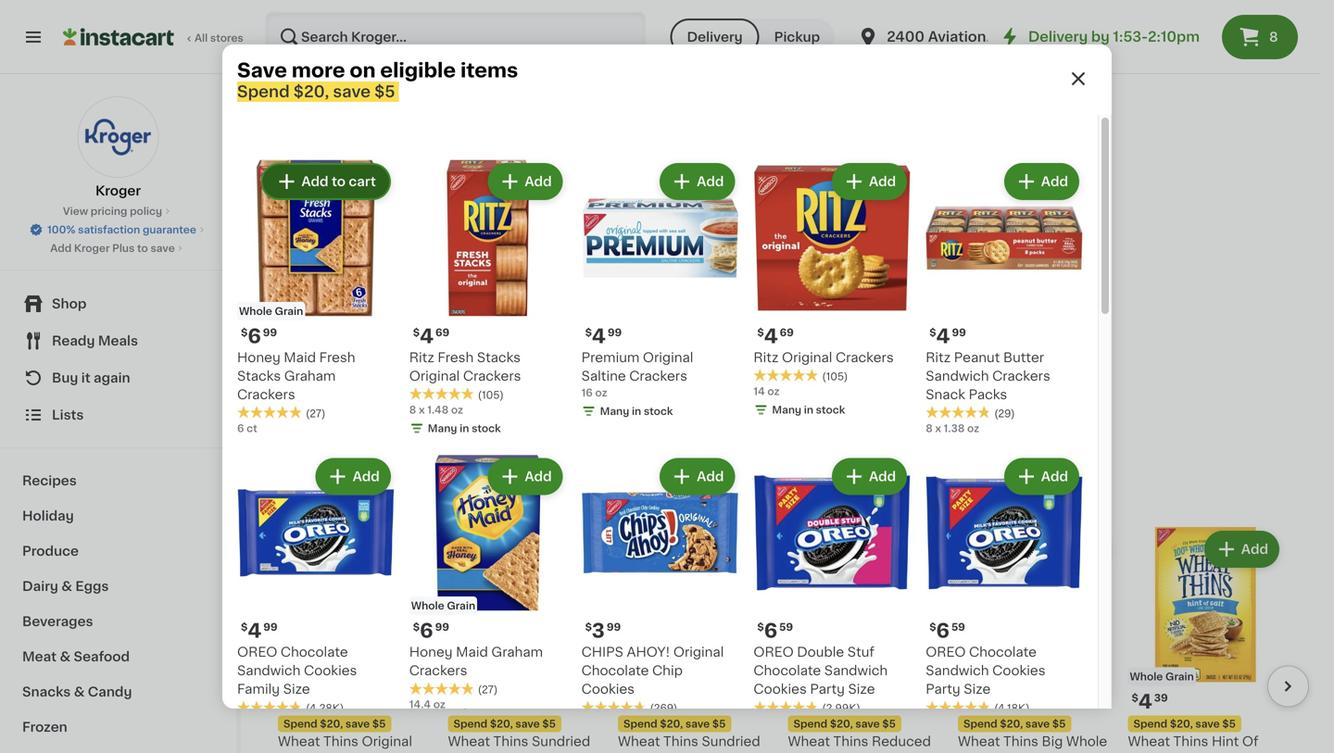 Task type: describe. For each thing, give the bounding box(es) containing it.
$ 6 99 for honey maid graham crackers family size
[[452, 281, 488, 301]]

frozen link
[[11, 710, 225, 745]]

2 horizontal spatial 14.4
[[788, 378, 810, 389]]

wheat inside 'wheat thins reduced'
[[788, 736, 830, 749]]

stores
[[210, 33, 243, 43]]

$ 6 99 for honey maid cinnamon graham crackers
[[792, 281, 828, 301]]

(27) for crackers
[[306, 409, 326, 419]]

shop for shop your favorite wheat thins
[[278, 483, 331, 503]]

0 horizontal spatial fresh
[[319, 351, 355, 364]]

99 inside $ 3 99
[[607, 622, 621, 633]]

$20, inside save more on eligible items spend $20, save $5
[[294, 84, 329, 100]]

ahoy!
[[627, 646, 670, 659]]

chocolate inside "chips ahoy! original chocolate chip cookies"
[[582, 665, 649, 678]]

likely out of stock
[[467, 397, 563, 407]]

cookies inside "chips ahoy! original chocolate chip cookies"
[[582, 683, 635, 696]]

0 horizontal spatial to
[[137, 243, 148, 254]]

2400 aviation dr
[[887, 30, 1007, 44]]

8 x 1.48 oz
[[409, 405, 463, 415]]

$ 4 99 for premium original saltine crackers
[[585, 327, 622, 346]]

reduced
[[872, 736, 931, 749]]

stock right of
[[534, 397, 563, 407]]

delivery by 1:53-2:10pm link
[[999, 26, 1200, 48]]

items inside save more on eligible items spend $20, save $5
[[461, 61, 518, 80]]

stacks inside ritz fresh stacks original crackers
[[477, 351, 521, 364]]

view pricing policy link
[[63, 204, 173, 219]]

2400 aviation dr button
[[858, 11, 1007, 63]]

add button inside product group
[[662, 460, 734, 493]]

size inside oreo double stuf chocolate sandwich cookies party size
[[849, 683, 875, 696]]

snacks & candy
[[22, 686, 132, 699]]

$ 5 99 for wheat thins original
[[282, 692, 318, 712]]

many in stock for graham
[[297, 397, 370, 407]]

8 for 8 x 1.48 oz
[[409, 405, 416, 415]]

save
[[237, 61, 287, 80]]

premium original saltine crackers 16 oz
[[582, 351, 694, 398]]

wheat thins sundried for 5
[[448, 736, 591, 754]]

crackers inside premium original saltine crackers 16 oz
[[630, 370, 688, 383]]

butter
[[1004, 351, 1045, 364]]

crackers inside ritz fresh stacks original crackers
[[463, 370, 521, 383]]

frozen
[[22, 721, 67, 734]]

family for 4
[[237, 683, 280, 696]]

delivery by 1:53-2:10pm
[[1029, 30, 1200, 44]]

$5 inside save more on eligible items spend $20, save $5
[[375, 84, 395, 100]]

dairy & eggs link
[[11, 569, 225, 604]]

wheat thins big whole
[[958, 736, 1108, 754]]

eligible inside save more on eligible items spend $20, save $5
[[380, 61, 456, 80]]

sandwich inside oreo chocolate sandwich cookies family size
[[237, 665, 301, 678]]

kroger link
[[77, 96, 159, 200]]

crackers inside honey maid cinnamon graham crackers
[[843, 343, 901, 356]]

14 oz
[[754, 386, 780, 397]]

wheat inside the wheat thins big whole
[[958, 736, 1001, 749]]

saltine
[[582, 370, 626, 383]]

add to cart button
[[263, 165, 389, 198]]

dairy & eggs
[[22, 580, 109, 593]]

produce link
[[11, 534, 225, 569]]

wheat thins original
[[278, 736, 412, 754]]

delivery for delivery by 1:53-2:10pm
[[1029, 30, 1088, 44]]

8 for 8 x 1.38 oz
[[926, 423, 933, 434]]

6 ct inside spend $20, save $5 dialog
[[237, 423, 257, 434]]

(105) for crackers
[[823, 371, 848, 382]]

69 for original
[[780, 327, 794, 338]]

save inside save more on eligible items spend $20, save $5
[[333, 84, 371, 100]]

x for ritz fresh stacks original crackers
[[419, 405, 425, 415]]

graham inside product group
[[665, 343, 717, 356]]

$6.99 element
[[618, 279, 773, 303]]

& for dairy
[[61, 580, 72, 593]]

honey inside honey maid graham crackers family size
[[448, 325, 491, 338]]

more
[[292, 61, 345, 80]]

$ 3 99
[[585, 622, 621, 641]]

packs
[[969, 388, 1008, 401]]

(4.18k)
[[995, 704, 1030, 714]]

1:53-
[[1114, 30, 1148, 44]]

party inside 'oreo chocolate sandwich cookies party size'
[[926, 683, 961, 696]]

add kroger plus to save link
[[50, 241, 186, 256]]

beverages
[[22, 615, 93, 628]]

family for spend $20, save $5
[[510, 343, 552, 356]]

of
[[1243, 736, 1259, 749]]

pickup
[[775, 31, 820, 44]]

policy
[[130, 206, 162, 216]]

kroger logo image
[[77, 96, 159, 178]]

holiday link
[[11, 499, 225, 534]]

buy
[[52, 372, 78, 385]]

oreo chocolate sandwich cookies party size
[[926, 646, 1046, 696]]

ritz for ritz original crackers
[[754, 351, 779, 364]]

eggs
[[75, 580, 109, 593]]

maid inside honey maid graham crackers family size
[[495, 325, 527, 338]]

thins inside wheat thins hint of
[[1174, 736, 1209, 749]]

2 horizontal spatial fresh
[[700, 325, 736, 338]]

$ 4 39 for wheat thins big whole
[[962, 692, 998, 712]]

in for stacks
[[460, 423, 469, 434]]

8 button
[[1223, 15, 1299, 59]]

2400
[[887, 30, 925, 44]]

satisfaction
[[78, 225, 140, 235]]

sundried for 4
[[702, 736, 761, 749]]

chocolate inside 'oreo chocolate sandwich cookies party size'
[[970, 646, 1037, 659]]

party inside oreo double stuf chocolate sandwich cookies party size
[[810, 683, 845, 696]]

dr
[[990, 30, 1007, 44]]

thins inside wheat thins original
[[324, 736, 359, 749]]

honey inside product group
[[618, 325, 662, 338]]

69 for fresh
[[436, 327, 450, 338]]

seafood
[[74, 651, 130, 664]]

chips ahoy! original chocolate chip cookies
[[582, 646, 724, 696]]

stacks inside product group
[[618, 343, 662, 356]]

1 vertical spatial kroger
[[74, 243, 110, 254]]

chips
[[582, 646, 624, 659]]

plus
[[112, 243, 135, 254]]

cookies inside 'oreo chocolate sandwich cookies party size'
[[993, 665, 1046, 678]]

oreo for oreo chocolate sandwich cookies family size
[[237, 646, 277, 659]]

it
[[81, 372, 90, 385]]

pricing
[[91, 206, 127, 216]]

premium
[[582, 351, 640, 364]]

8 x 1.38 oz
[[926, 423, 980, 434]]

original inside premium original saltine crackers 16 oz
[[643, 351, 694, 364]]

ritz for ritz peanut butter sandwich crackers snack packs
[[926, 351, 951, 364]]

1 horizontal spatial (27)
[[478, 685, 498, 695]]

$ 6 99 for honey maid graham crackers
[[282, 281, 318, 301]]

honey maid graham crackers for 6
[[409, 646, 543, 678]]

4 up ritz fresh stacks original crackers
[[420, 327, 434, 346]]

4 up wheat thins hint of on the right
[[1139, 692, 1153, 712]]

many for ritz fresh stacks original crackers
[[428, 423, 457, 434]]

14.4 oz inside spend $20, save $5 dialog
[[409, 700, 446, 710]]

produce
[[22, 545, 79, 558]]

in for crackers
[[804, 405, 814, 415]]

4 left (4.18k)
[[969, 692, 983, 712]]

crackers inside honey maid graham crackers family size
[[448, 343, 506, 356]]

add kroger plus to save
[[50, 243, 175, 254]]

stuf
[[848, 646, 875, 659]]

39 for wheat thins big whole
[[985, 693, 998, 704]]

39 for wheat thins sundried
[[644, 693, 658, 704]]

4 up oreo chocolate sandwich cookies family size
[[248, 622, 262, 641]]

0 horizontal spatial 14.4 oz
[[278, 378, 314, 389]]

many in stock for crackers
[[772, 405, 846, 415]]

meat
[[22, 651, 57, 664]]

snacks
[[22, 686, 71, 699]]

chocolate inside oreo double stuf chocolate sandwich cookies party size
[[754, 665, 821, 678]]

meat & seafood
[[22, 651, 130, 664]]

$ inside $ 3 99
[[585, 622, 592, 633]]

stock for ritz fresh stacks original crackers
[[472, 423, 501, 434]]

double
[[797, 646, 845, 659]]

guarantee
[[143, 225, 196, 235]]

stock down premium original saltine crackers 16 oz
[[644, 406, 673, 416]]

14.4 inside spend $20, save $5 dialog
[[409, 700, 431, 710]]

sandwich inside ritz peanut butter sandwich crackers snack packs
[[926, 370, 990, 383]]

0 vertical spatial 6 ct
[[618, 397, 638, 407]]

sandwich inside oreo double stuf chocolate sandwich cookies party size
[[825, 665, 888, 678]]

all stores
[[195, 33, 243, 43]]

wheat thins hint of
[[1128, 736, 1281, 754]]

sandwich inside 'oreo chocolate sandwich cookies party size'
[[926, 665, 990, 678]]

wheat inside wheat thins hint of
[[1128, 736, 1171, 749]]

add inside product group
[[697, 470, 724, 483]]

fresh inside ritz fresh stacks original crackers
[[438, 351, 474, 364]]

lists link
[[11, 397, 225, 434]]

item carousel region
[[278, 520, 1310, 754]]

ritz peanut butter sandwich crackers snack packs
[[926, 351, 1051, 401]]

maid inside honey maid cinnamon graham crackers
[[835, 325, 867, 338]]

oreo double stuf chocolate sandwich cookies party size
[[754, 646, 888, 696]]

14
[[754, 386, 765, 397]]

1.48
[[428, 405, 449, 415]]

big
[[1042, 736, 1063, 749]]

on
[[350, 61, 376, 80]]

cart
[[349, 175, 376, 188]]

lists
[[52, 409, 84, 422]]



Task type: vqa. For each thing, say whether or not it's contained in the screenshot.
"Recipes" link
yes



Task type: locate. For each thing, give the bounding box(es) containing it.
3 $ 5 99 from the left
[[792, 692, 828, 712]]

5 for wheat thins original
[[289, 692, 302, 712]]

1 horizontal spatial shop
[[278, 483, 331, 503]]

0 horizontal spatial (105)
[[478, 390, 504, 400]]

delivery button
[[671, 19, 760, 56]]

snack
[[926, 388, 966, 401]]

family inside oreo chocolate sandwich cookies family size
[[237, 683, 280, 696]]

1 horizontal spatial 69
[[780, 327, 794, 338]]

6 ct
[[618, 397, 638, 407], [237, 423, 257, 434]]

buy it again link
[[11, 360, 225, 397]]

in
[[328, 397, 338, 407], [804, 405, 814, 415], [632, 406, 642, 416], [460, 423, 469, 434]]

$ 4 39 down 'chip'
[[622, 692, 658, 712]]

0 horizontal spatial $ 6 59
[[758, 622, 793, 641]]

& left the eggs
[[61, 580, 72, 593]]

cookies up (4.18k)
[[993, 665, 1046, 678]]

spend $20, save $5 dialog
[[222, 44, 1112, 754]]

1 horizontal spatial ct
[[628, 397, 638, 407]]

(105) down 25.6 oz
[[478, 390, 504, 400]]

3 oreo from the left
[[926, 646, 966, 659]]

$ 6 99
[[282, 281, 318, 301], [452, 281, 488, 301], [792, 281, 828, 301], [241, 327, 277, 346], [413, 622, 449, 641]]

family inside honey maid graham crackers family size
[[510, 343, 552, 356]]

1 horizontal spatial x
[[936, 423, 942, 434]]

oreo inside oreo chocolate sandwich cookies family size
[[237, 646, 277, 659]]

again
[[94, 372, 130, 385]]

snacks & candy link
[[11, 675, 225, 710]]

whole inside the wheat thins big whole
[[1067, 736, 1108, 749]]

many
[[297, 397, 326, 407], [772, 405, 802, 415], [600, 406, 630, 416], [428, 423, 457, 434]]

1 horizontal spatial $ 5 99
[[452, 692, 488, 712]]

shop link
[[11, 285, 225, 323]]

chocolate inside oreo chocolate sandwich cookies family size
[[281, 646, 348, 659]]

1 vertical spatial ct
[[247, 423, 257, 434]]

honey maid fresh stacks graham crackers inside spend $20, save $5 dialog
[[237, 351, 355, 401]]

2 horizontal spatial 39
[[1155, 693, 1169, 704]]

recipes link
[[11, 463, 225, 499]]

1 vertical spatial (105)
[[478, 390, 504, 400]]

1 horizontal spatial 59
[[952, 622, 966, 633]]

1 horizontal spatial (105)
[[823, 371, 848, 382]]

1 vertical spatial shop
[[278, 483, 331, 503]]

spend $20, save $5
[[284, 308, 386, 319], [454, 308, 556, 319], [794, 308, 896, 319], [284, 719, 386, 730], [454, 719, 556, 730], [624, 719, 726, 730], [794, 719, 896, 730], [964, 719, 1066, 730], [1134, 719, 1236, 730]]

0 horizontal spatial $ 4 69
[[413, 327, 450, 346]]

oreo chocolate sandwich cookies family size
[[237, 646, 357, 696]]

out
[[500, 397, 518, 407]]

1 horizontal spatial 5
[[459, 692, 472, 712]]

2 horizontal spatial 8
[[1270, 31, 1279, 44]]

grain
[[316, 261, 344, 271], [486, 261, 514, 271], [656, 261, 684, 271], [826, 261, 854, 271], [275, 306, 303, 316], [447, 601, 476, 611], [316, 672, 344, 682], [486, 672, 514, 682], [656, 672, 684, 682], [826, 672, 854, 682], [996, 672, 1024, 682], [1166, 672, 1195, 682]]

0 horizontal spatial 59
[[780, 622, 793, 633]]

$ 4 39 up wheat thins hint of on the right
[[1132, 692, 1169, 712]]

service type group
[[671, 19, 835, 56]]

kroger up view pricing policy link
[[95, 184, 141, 197]]

2 $ 4 39 from the left
[[962, 692, 998, 712]]

beverages link
[[11, 604, 225, 640]]

2 $ 6 59 from the left
[[930, 622, 966, 641]]

★★★★★
[[278, 361, 343, 374], [278, 361, 343, 374], [448, 361, 513, 374], [448, 361, 513, 374], [788, 361, 853, 374], [788, 361, 853, 374], [754, 369, 819, 382], [754, 369, 819, 382], [618, 379, 683, 392], [618, 379, 683, 392], [409, 387, 474, 400], [409, 387, 474, 400], [237, 406, 302, 419], [237, 406, 302, 419], [926, 406, 991, 419], [926, 406, 991, 419], [409, 682, 474, 695], [409, 682, 474, 695], [237, 701, 302, 714], [237, 701, 302, 714], [754, 701, 819, 714], [754, 701, 819, 714], [582, 701, 647, 714], [582, 701, 647, 714], [926, 701, 991, 714], [926, 701, 991, 714]]

in for graham
[[328, 397, 338, 407]]

1 $ 5 99 from the left
[[282, 692, 318, 712]]

kroger
[[95, 184, 141, 197], [74, 243, 110, 254]]

25.6 oz
[[448, 378, 486, 389]]

1 sundried from the left
[[532, 736, 591, 749]]

0 horizontal spatial $ 4 39
[[622, 692, 658, 712]]

$ 4 39 for wheat thins hint of
[[1132, 692, 1169, 712]]

0 vertical spatial 8
[[1270, 31, 1279, 44]]

chocolate down 'chips' on the left bottom of page
[[582, 665, 649, 678]]

0 horizontal spatial party
[[810, 683, 845, 696]]

stock for honey maid graham crackers
[[340, 397, 370, 407]]

instacart logo image
[[63, 26, 174, 48]]

1 horizontal spatial wheat thins sundried
[[618, 736, 761, 754]]

1 vertical spatial x
[[936, 423, 942, 434]]

crackers
[[493, 72, 586, 92], [278, 343, 336, 356], [448, 343, 506, 356], [843, 343, 901, 356], [836, 351, 894, 364], [618, 362, 676, 375], [463, 370, 521, 383], [630, 370, 688, 383], [993, 370, 1051, 383], [237, 388, 295, 401], [409, 665, 468, 678]]

1 5 from the left
[[289, 692, 302, 712]]

$ 4 99 up premium
[[585, 327, 622, 346]]

many for honey maid graham crackers
[[297, 397, 326, 407]]

$ 4 69
[[413, 327, 450, 346], [758, 327, 794, 346]]

original inside "chips ahoy! original chocolate chip cookies"
[[674, 646, 724, 659]]

14.4
[[278, 378, 300, 389], [788, 378, 810, 389], [409, 700, 431, 710]]

1 oreo from the left
[[237, 646, 277, 659]]

shop left your
[[278, 483, 331, 503]]

(29)
[[995, 409, 1015, 419]]

spend
[[237, 84, 290, 100], [284, 308, 318, 319], [454, 308, 488, 319], [794, 308, 828, 319], [284, 719, 318, 730], [454, 719, 488, 730], [624, 719, 658, 730], [794, 719, 828, 730], [964, 719, 998, 730], [1134, 719, 1168, 730]]

1 horizontal spatial 14.4 oz
[[409, 700, 446, 710]]

39 for wheat thins hint of
[[1155, 693, 1169, 704]]

2 5 from the left
[[459, 692, 472, 712]]

1 horizontal spatial stacks
[[477, 351, 521, 364]]

1 horizontal spatial sundried
[[702, 736, 761, 749]]

1 wheat thins sundried from the left
[[448, 736, 591, 754]]

many in stock for stacks
[[428, 423, 501, 434]]

1 horizontal spatial 39
[[985, 693, 998, 704]]

6
[[289, 281, 302, 301], [459, 281, 472, 301], [799, 281, 812, 301], [248, 327, 261, 346], [618, 397, 625, 407], [237, 423, 244, 434], [420, 622, 433, 641], [764, 622, 778, 641], [937, 622, 950, 641]]

0 vertical spatial family
[[510, 343, 552, 356]]

8 inside button
[[1270, 31, 1279, 44]]

& for meat
[[60, 651, 71, 664]]

0 horizontal spatial 6 ct
[[237, 423, 257, 434]]

product group containing 3
[[582, 454, 739, 753]]

$ 5 99 for wheat thins sundried
[[452, 692, 488, 712]]

cookies down 'chips' on the left bottom of page
[[582, 683, 635, 696]]

(27) for size
[[517, 363, 537, 374]]

59 for double
[[780, 622, 793, 633]]

thins inside 'wheat thins reduced'
[[834, 736, 869, 749]]

3 39 from the left
[[1155, 693, 1169, 704]]

ritz up 8 x 1.48 oz
[[409, 351, 435, 364]]

candy
[[88, 686, 132, 699]]

0 horizontal spatial ritz
[[409, 351, 435, 364]]

1 vertical spatial (27)
[[306, 409, 326, 419]]

0 vertical spatial &
[[61, 580, 72, 593]]

69 up ritz original crackers
[[780, 327, 794, 338]]

100%
[[47, 225, 76, 235]]

sundried for 5
[[532, 736, 591, 749]]

recipes
[[22, 475, 77, 488]]

to inside "button"
[[332, 175, 346, 188]]

2 horizontal spatial ritz
[[926, 351, 951, 364]]

oreo for oreo double stuf chocolate sandwich cookies party size
[[754, 646, 794, 659]]

0 horizontal spatial oreo
[[237, 646, 277, 659]]

1 $ 4 39 from the left
[[622, 692, 658, 712]]

5 for wheat thins sundried
[[459, 692, 472, 712]]

ct
[[628, 397, 638, 407], [247, 423, 257, 434]]

2 39 from the left
[[985, 693, 998, 704]]

product group
[[278, 116, 433, 448], [448, 116, 603, 448], [618, 116, 773, 445], [788, 116, 944, 426], [237, 159, 395, 436], [409, 159, 567, 440], [582, 159, 739, 422], [754, 159, 911, 421], [926, 159, 1084, 436], [237, 454, 395, 753], [409, 454, 567, 735], [582, 454, 739, 753], [754, 454, 911, 753], [926, 454, 1084, 753], [278, 527, 433, 754], [448, 527, 603, 754], [618, 527, 773, 754], [788, 527, 944, 754], [958, 527, 1114, 754], [1128, 527, 1284, 754]]

size up (2.99k)
[[849, 683, 875, 696]]

0 horizontal spatial family
[[237, 683, 280, 696]]

100% satisfaction guarantee
[[47, 225, 196, 235]]

& left "candy"
[[74, 686, 85, 699]]

$ 4 39 up the wheat thins big whole
[[962, 692, 998, 712]]

0 horizontal spatial $ 5 99
[[282, 692, 318, 712]]

cookies up (4.28k) on the left bottom of page
[[304, 665, 357, 678]]

2 vertical spatial &
[[74, 686, 85, 699]]

(269)
[[650, 704, 678, 714]]

2 horizontal spatial (27)
[[517, 363, 537, 374]]

$ 6 59 up oreo double stuf chocolate sandwich cookies party size
[[758, 622, 793, 641]]

1 horizontal spatial to
[[332, 175, 346, 188]]

3 ritz from the left
[[926, 351, 951, 364]]

59 up 'oreo chocolate sandwich cookies party size'
[[952, 622, 966, 633]]

ritz up snack
[[926, 351, 951, 364]]

2 sundried from the left
[[702, 736, 761, 749]]

1 vertical spatial to
[[137, 243, 148, 254]]

1 vertical spatial honey maid graham crackers
[[278, 325, 412, 356]]

99
[[304, 282, 318, 293], [474, 282, 488, 293], [814, 282, 828, 293], [263, 327, 277, 338], [608, 327, 622, 338], [952, 327, 967, 338], [263, 622, 278, 633], [435, 622, 449, 633], [607, 622, 621, 633], [303, 693, 318, 704], [473, 693, 488, 704], [814, 693, 828, 704]]

0 horizontal spatial 5
[[289, 692, 302, 712]]

$ 5 99 for wheat thins reduced
[[792, 692, 828, 712]]

$ 6 59 for oreo chocolate sandwich cookies party size
[[930, 622, 966, 641]]

$ 4 99 up oreo chocolate sandwich cookies family size
[[241, 622, 278, 641]]

buy it again
[[52, 372, 130, 385]]

oreo inside oreo double stuf chocolate sandwich cookies party size
[[754, 646, 794, 659]]

$ 4 99 up peanut
[[930, 327, 967, 346]]

(105) for stacks
[[478, 390, 504, 400]]

wheat inside wheat thins original
[[278, 736, 320, 749]]

1 horizontal spatial $ 4 69
[[758, 327, 794, 346]]

1 horizontal spatial $ 4 99
[[585, 327, 622, 346]]

2 party from the left
[[926, 683, 961, 696]]

size up the wheat thins big whole
[[964, 683, 991, 696]]

your
[[336, 483, 383, 503]]

0 horizontal spatial 69
[[436, 327, 450, 338]]

honey inside honey maid cinnamon graham crackers
[[788, 325, 832, 338]]

chocolate up (4.18k)
[[970, 646, 1037, 659]]

oreo inside 'oreo chocolate sandwich cookies party size'
[[926, 646, 966, 659]]

$ 4 99 for oreo chocolate sandwich cookies family size
[[241, 622, 278, 641]]

1 vertical spatial family
[[237, 683, 280, 696]]

4 up premium
[[592, 327, 606, 346]]

0 horizontal spatial shop
[[52, 298, 87, 311]]

shop your favorite wheat thins
[[278, 483, 603, 503]]

honey maid graham crackers for spend $20, save $5
[[278, 325, 412, 356]]

holiday
[[22, 510, 74, 523]]

pickup button
[[760, 19, 835, 56]]

shop
[[52, 298, 87, 311], [278, 483, 331, 503]]

0 horizontal spatial (27)
[[306, 409, 326, 419]]

0 horizontal spatial honey maid fresh stacks graham crackers
[[237, 351, 355, 401]]

2 horizontal spatial stacks
[[618, 343, 662, 356]]

party up (2.99k)
[[810, 683, 845, 696]]

0 vertical spatial to
[[332, 175, 346, 188]]

59 for chocolate
[[952, 622, 966, 633]]

1 horizontal spatial fresh
[[438, 351, 474, 364]]

2 oreo from the left
[[754, 646, 794, 659]]

by
[[1092, 30, 1110, 44]]

x left 1.38
[[936, 423, 942, 434]]

5 for wheat thins reduced
[[799, 692, 812, 712]]

$ 4 99
[[585, 327, 622, 346], [930, 327, 967, 346], [241, 622, 278, 641]]

oreo for oreo chocolate sandwich cookies party size
[[926, 646, 966, 659]]

0 horizontal spatial 39
[[644, 693, 658, 704]]

cookies inside oreo chocolate sandwich cookies family size
[[304, 665, 357, 678]]

items
[[377, 15, 415, 28], [547, 15, 585, 28], [717, 15, 755, 28], [1058, 15, 1095, 28], [1228, 15, 1265, 28], [461, 61, 518, 80], [887, 404, 925, 417], [377, 426, 415, 439], [547, 426, 585, 439]]

1 horizontal spatial 6 ct
[[618, 397, 638, 407]]

4 up 14 oz
[[764, 327, 778, 346]]

view
[[63, 206, 88, 216]]

4 up snack
[[937, 327, 950, 346]]

& right meat
[[60, 651, 71, 664]]

1 horizontal spatial 8
[[926, 423, 933, 434]]

4
[[420, 327, 434, 346], [764, 327, 778, 346], [592, 327, 606, 346], [937, 327, 950, 346], [248, 622, 262, 641], [629, 692, 643, 712], [969, 692, 983, 712], [1139, 692, 1153, 712]]

0 horizontal spatial 8
[[409, 405, 416, 415]]

1 ritz from the left
[[409, 351, 435, 364]]

3 $ 4 39 from the left
[[1132, 692, 1169, 712]]

to right plus
[[137, 243, 148, 254]]

size up saltine
[[556, 343, 582, 356]]

3 5 from the left
[[799, 692, 812, 712]]

many for ritz original crackers
[[772, 405, 802, 415]]

59 up oreo double stuf chocolate sandwich cookies party size
[[780, 622, 793, 633]]

original inside ritz fresh stacks original crackers
[[409, 370, 460, 383]]

2 horizontal spatial 5
[[799, 692, 812, 712]]

0 vertical spatial honey maid graham crackers
[[278, 72, 586, 92]]

honey
[[278, 72, 346, 92], [278, 325, 321, 338], [448, 325, 491, 338], [618, 325, 662, 338], [788, 325, 832, 338], [237, 351, 281, 364], [409, 646, 453, 659]]

2 vertical spatial honey maid graham crackers
[[409, 646, 543, 678]]

kroger down satisfaction
[[74, 243, 110, 254]]

hint
[[1212, 736, 1240, 749]]

1 horizontal spatial $ 4 39
[[962, 692, 998, 712]]

size up (4.28k) on the left bottom of page
[[283, 683, 310, 696]]

1 horizontal spatial oreo
[[754, 646, 794, 659]]

original inside wheat thins original
[[362, 736, 412, 749]]

spend inside save more on eligible items spend $20, save $5
[[237, 84, 290, 100]]

0 vertical spatial (27)
[[517, 363, 537, 374]]

party up reduced
[[926, 683, 961, 696]]

& for snacks
[[74, 686, 85, 699]]

size for 6
[[964, 683, 991, 696]]

cinnamon
[[870, 325, 937, 338]]

2 horizontal spatial $ 4 99
[[930, 327, 967, 346]]

thins inside the wheat thins big whole
[[1004, 736, 1039, 749]]

x for ritz peanut butter sandwich crackers snack packs
[[936, 423, 942, 434]]

wheat thins sundried for 4
[[618, 736, 761, 754]]

39 up (269)
[[644, 693, 658, 704]]

0 horizontal spatial delivery
[[687, 31, 743, 44]]

to
[[332, 175, 346, 188], [137, 243, 148, 254]]

69 up ritz fresh stacks original crackers
[[436, 327, 450, 338]]

add to cart
[[302, 175, 376, 188]]

delivery inside button
[[687, 31, 743, 44]]

2 horizontal spatial oreo
[[926, 646, 966, 659]]

2 horizontal spatial 14.4 oz
[[788, 378, 825, 389]]

cookies down double
[[754, 683, 807, 696]]

x left 1.48
[[419, 405, 425, 415]]

stock left 8 x 1.48 oz
[[340, 397, 370, 407]]

5
[[289, 692, 302, 712], [459, 692, 472, 712], [799, 692, 812, 712]]

2 69 from the left
[[780, 327, 794, 338]]

delivery for delivery
[[687, 31, 743, 44]]

shop for shop
[[52, 298, 87, 311]]

stock down ritz original crackers
[[816, 405, 846, 415]]

delivery left by
[[1029, 30, 1088, 44]]

1 party from the left
[[810, 683, 845, 696]]

ritz for ritz fresh stacks original crackers
[[409, 351, 435, 364]]

0 vertical spatial ct
[[628, 397, 638, 407]]

2 59 from the left
[[952, 622, 966, 633]]

chocolate down double
[[754, 665, 821, 678]]

honey maid graham crackers inside spend $20, save $5 dialog
[[409, 646, 543, 678]]

0 horizontal spatial 14.4
[[278, 378, 300, 389]]

1 69 from the left
[[436, 327, 450, 338]]

1 horizontal spatial ritz
[[754, 351, 779, 364]]

stock for ritz original crackers
[[816, 405, 846, 415]]

0 horizontal spatial sundried
[[532, 736, 591, 749]]

0 vertical spatial kroger
[[95, 184, 141, 197]]

1 $ 4 69 from the left
[[413, 327, 450, 346]]

wheat thins reduced
[[788, 736, 937, 754]]

1 horizontal spatial party
[[926, 683, 961, 696]]

view pricing policy
[[63, 206, 162, 216]]

0 vertical spatial (105)
[[823, 371, 848, 382]]

fresh
[[700, 325, 736, 338], [319, 351, 355, 364], [438, 351, 474, 364]]

ct inside spend $20, save $5 dialog
[[247, 423, 257, 434]]

save
[[333, 84, 371, 100], [151, 243, 175, 254], [346, 308, 370, 319], [516, 308, 540, 319], [856, 308, 880, 319], [346, 719, 370, 730], [516, 719, 540, 730], [686, 719, 710, 730], [856, 719, 880, 730], [1026, 719, 1050, 730], [1196, 719, 1220, 730]]

2 wheat thins sundried from the left
[[618, 736, 761, 754]]

$ 4 69 for original
[[758, 327, 794, 346]]

39 up (4.18k)
[[985, 693, 998, 704]]

see eligible items
[[297, 15, 415, 28], [467, 15, 585, 28], [637, 15, 755, 28], [977, 15, 1095, 28], [1147, 15, 1265, 28], [807, 404, 925, 417], [297, 426, 415, 439], [467, 426, 585, 439]]

(4.28k)
[[306, 704, 344, 714]]

shop down add kroger plus to save
[[52, 298, 87, 311]]

1 $ 6 59 from the left
[[758, 622, 793, 641]]

2 horizontal spatial $ 5 99
[[792, 692, 828, 712]]

$ 6 59 for oreo double stuf chocolate sandwich cookies party size
[[758, 622, 793, 641]]

0 horizontal spatial $ 4 99
[[241, 622, 278, 641]]

chocolate up (4.28k) on the left bottom of page
[[281, 646, 348, 659]]

$ 4 69 up ritz original crackers
[[758, 327, 794, 346]]

to left cart
[[332, 175, 346, 188]]

size for 4
[[283, 683, 310, 696]]

3
[[592, 622, 605, 641]]

size inside 'oreo chocolate sandwich cookies party size'
[[964, 683, 991, 696]]

2:10pm
[[1148, 30, 1200, 44]]

peanut
[[954, 351, 1000, 364]]

2 vertical spatial 8
[[926, 423, 933, 434]]

1 39 from the left
[[644, 693, 658, 704]]

$ 4 69 up ritz fresh stacks original crackers
[[413, 327, 450, 346]]

oz inside premium original saltine crackers 16 oz
[[595, 388, 608, 398]]

1 horizontal spatial family
[[510, 343, 552, 356]]

size for spend $20, save $5
[[556, 343, 582, 356]]

25.6
[[448, 378, 471, 389]]

2 vertical spatial (27)
[[478, 685, 498, 695]]

aviation
[[928, 30, 987, 44]]

16
[[582, 388, 593, 398]]

1 horizontal spatial delivery
[[1029, 30, 1088, 44]]

stacks
[[618, 343, 662, 356], [477, 351, 521, 364], [237, 370, 281, 383]]

None search field
[[265, 11, 647, 63]]

2 horizontal spatial $ 4 39
[[1132, 692, 1169, 712]]

$ 4 39
[[622, 692, 658, 712], [962, 692, 998, 712], [1132, 692, 1169, 712]]

2 ritz from the left
[[754, 351, 779, 364]]

graham inside honey maid cinnamon graham crackers
[[788, 343, 840, 356]]

(105) down ritz original crackers
[[823, 371, 848, 382]]

stock down likely
[[472, 423, 501, 434]]

shop inside "link"
[[52, 298, 87, 311]]

size inside honey maid graham crackers family size
[[556, 343, 582, 356]]

$ 4 69 for fresh
[[413, 327, 450, 346]]

save more on eligible items spend $20, save $5
[[237, 61, 518, 100]]

dairy
[[22, 580, 58, 593]]

ritz up 14 oz
[[754, 351, 779, 364]]

add inside "button"
[[302, 175, 329, 188]]

graham inside honey maid graham crackers family size
[[530, 325, 582, 338]]

crackers inside ritz peanut butter sandwich crackers snack packs
[[993, 370, 1051, 383]]

1 vertical spatial 8
[[409, 405, 416, 415]]

2 $ 5 99 from the left
[[452, 692, 488, 712]]

$ 4 99 for ritz peanut butter sandwich crackers snack packs
[[930, 327, 967, 346]]

delivery
[[1029, 30, 1088, 44], [687, 31, 743, 44]]

$ 6 59 up 'oreo chocolate sandwich cookies party size'
[[930, 622, 966, 641]]

0 horizontal spatial ct
[[247, 423, 257, 434]]

0 horizontal spatial stacks
[[237, 370, 281, 383]]

0 vertical spatial x
[[419, 405, 425, 415]]

1 vertical spatial &
[[60, 651, 71, 664]]

ritz inside ritz peanut butter sandwich crackers snack packs
[[926, 351, 951, 364]]

1 horizontal spatial $ 6 59
[[930, 622, 966, 641]]

cookies inside oreo double stuf chocolate sandwich cookies party size
[[754, 683, 807, 696]]

$ 4 39 for wheat thins sundried
[[622, 692, 658, 712]]

2 $ 4 69 from the left
[[758, 327, 794, 346]]

likely
[[467, 397, 498, 407]]

product group containing honey maid fresh stacks graham crackers
[[618, 116, 773, 445]]

ritz inside ritz fresh stacks original crackers
[[409, 351, 435, 364]]

1 59 from the left
[[780, 622, 793, 633]]

delivery left pickup on the top of page
[[687, 31, 743, 44]]

1 vertical spatial 6 ct
[[237, 423, 257, 434]]

chip
[[653, 665, 683, 678]]

0 vertical spatial shop
[[52, 298, 87, 311]]

meat & seafood link
[[11, 640, 225, 675]]

8 for 8
[[1270, 31, 1279, 44]]

4 left (269)
[[629, 692, 643, 712]]

favorite
[[387, 483, 471, 503]]

size inside oreo chocolate sandwich cookies family size
[[283, 683, 310, 696]]

1 horizontal spatial honey maid fresh stacks graham crackers
[[618, 325, 736, 375]]

0 horizontal spatial x
[[419, 405, 425, 415]]

stock
[[340, 397, 370, 407], [534, 397, 563, 407], [816, 405, 846, 415], [644, 406, 673, 416], [472, 423, 501, 434]]

0 horizontal spatial wheat thins sundried
[[448, 736, 591, 754]]

1 horizontal spatial 14.4
[[409, 700, 431, 710]]

39 up wheat thins hint of on the right
[[1155, 693, 1169, 704]]



